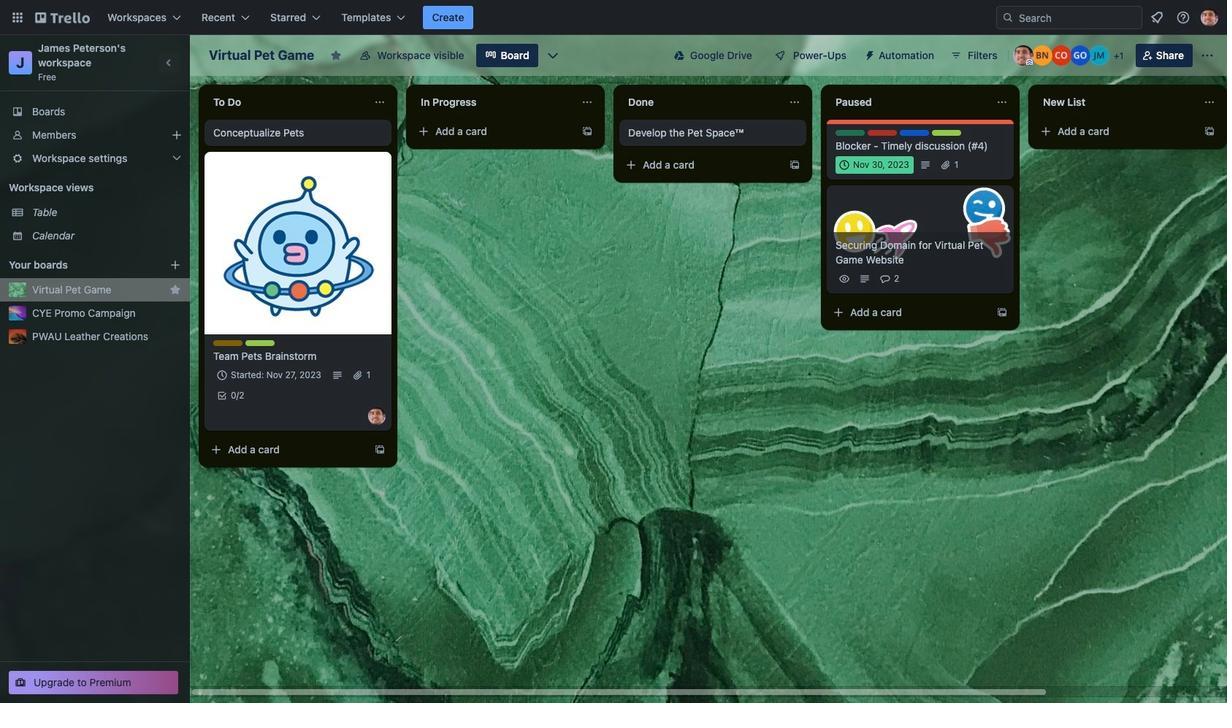 Task type: describe. For each thing, give the bounding box(es) containing it.
color: blue, title: "fyi" element
[[900, 130, 930, 136]]

gary orlando (garyorlando) image
[[1071, 45, 1091, 66]]

color: yellow, title: none image
[[213, 341, 243, 346]]

create from template… image
[[789, 159, 801, 171]]

show menu image
[[1201, 48, 1216, 63]]

1 vertical spatial james peterson (jamespeterson93) image
[[368, 408, 386, 425]]

color: red, title: "blocker" element
[[868, 130, 898, 136]]

your boards with 3 items element
[[9, 257, 148, 274]]

james peterson (jamespeterson93) image
[[1014, 45, 1034, 66]]

color: green, title: "goal" element
[[836, 130, 865, 136]]

Board name text field
[[202, 44, 322, 67]]

sm image
[[859, 44, 879, 64]]

search image
[[1003, 12, 1015, 23]]



Task type: locate. For each thing, give the bounding box(es) containing it.
color: bold lime, title: "team task" element
[[246, 341, 275, 346]]

open information menu image
[[1177, 10, 1191, 25]]

ben nelson (bennelson96) image
[[1033, 45, 1053, 66]]

primary element
[[0, 0, 1228, 35]]

back to home image
[[35, 6, 90, 29]]

james peterson (jamespeterson93) image
[[1202, 9, 1219, 26], [368, 408, 386, 425]]

None text field
[[620, 91, 784, 114]]

google drive icon image
[[675, 50, 685, 61]]

None text field
[[205, 91, 368, 114], [412, 91, 576, 114], [827, 91, 991, 114], [1035, 91, 1199, 114], [205, 91, 368, 114], [412, 91, 576, 114], [827, 91, 991, 114], [1035, 91, 1199, 114]]

Search field
[[1015, 7, 1142, 28]]

add board image
[[170, 259, 181, 271]]

0 vertical spatial james peterson (jamespeterson93) image
[[1202, 9, 1219, 26]]

christina overa (christinaovera) image
[[1052, 45, 1072, 66]]

this member is an admin of this board. image
[[1027, 59, 1033, 66]]

workspace navigation collapse icon image
[[159, 53, 180, 73]]

1 horizontal spatial james peterson (jamespeterson93) image
[[1202, 9, 1219, 26]]

jeremy miller (jeremymiller198) image
[[1090, 45, 1110, 66]]

laugh image
[[959, 183, 1011, 235]]

create from template… image
[[582, 126, 594, 137], [1205, 126, 1216, 137], [997, 307, 1009, 319], [374, 444, 386, 456]]

customize views image
[[546, 48, 560, 63]]

None checkbox
[[836, 156, 914, 174]]

0 horizontal spatial james peterson (jamespeterson93) image
[[368, 408, 386, 425]]

color: bold lime, title: none image
[[933, 130, 962, 136]]

starred icon image
[[170, 284, 181, 296]]

0 notifications image
[[1149, 9, 1167, 26]]

star or unstar board image
[[331, 50, 342, 61]]



Task type: vqa. For each thing, say whether or not it's contained in the screenshot.
4th a minute ago link from the bottom
no



